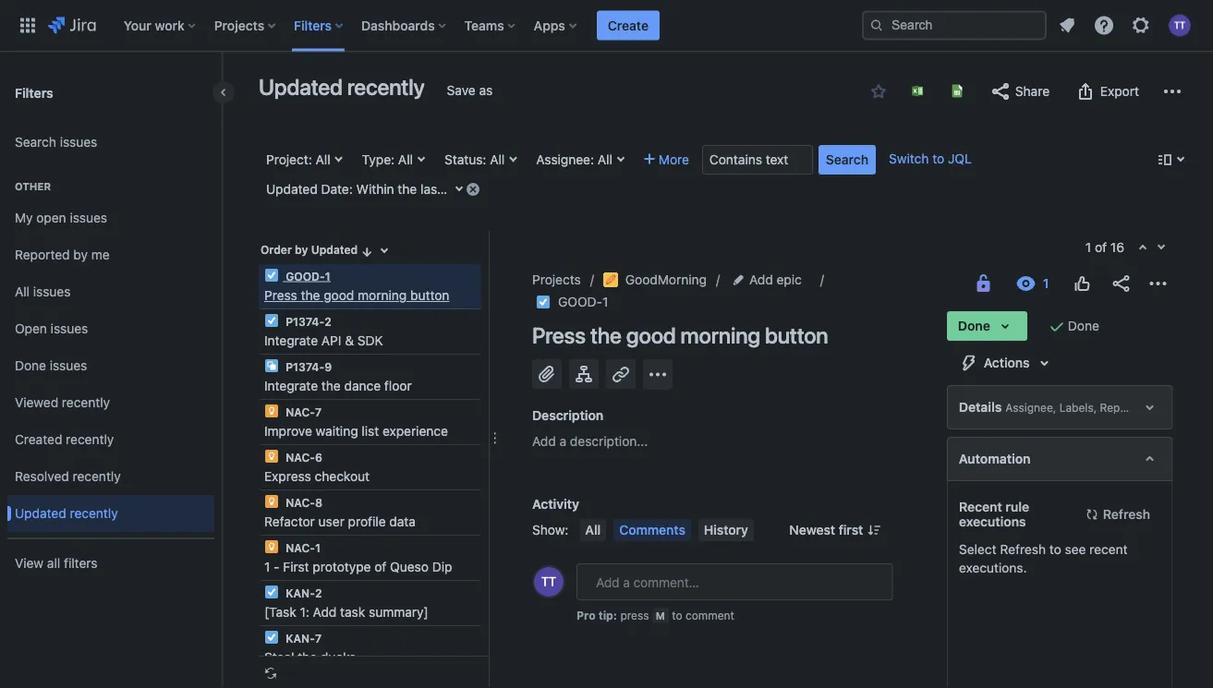 Task type: vqa. For each thing, say whether or not it's contained in the screenshot.


Task type: locate. For each thing, give the bounding box(es) containing it.
press the good morning button
[[264, 288, 450, 303], [532, 323, 829, 348]]

nac- for checkout
[[286, 451, 315, 464]]

open
[[36, 210, 66, 226]]

7 for waiting
[[315, 406, 322, 419]]

0 vertical spatial press the good morning button
[[264, 288, 450, 303]]

nac- for waiting
[[286, 406, 315, 419]]

0 vertical spatial good-1
[[283, 270, 330, 283]]

copy link to issue image
[[605, 294, 620, 309]]

0 vertical spatial projects
[[214, 18, 264, 33]]

other group
[[7, 161, 214, 538]]

epic
[[777, 272, 802, 287]]

updated down project:
[[266, 182, 318, 197]]

attach image
[[536, 363, 558, 385]]

to left jql
[[933, 151, 945, 166]]

good- left copy link to issue icon
[[558, 294, 603, 310]]

list
[[362, 424, 379, 439]]

1 left 16
[[1086, 240, 1092, 255]]

all right "show:"
[[585, 523, 601, 538]]

by inside 'link'
[[73, 247, 88, 263]]

1 horizontal spatial projects
[[532, 272, 581, 287]]

updated recently down filters dropdown button
[[259, 74, 425, 100]]

1 vertical spatial updated recently
[[15, 506, 118, 521]]

1 vertical spatial add
[[532, 434, 556, 449]]

2 7 from the top
[[315, 632, 322, 645]]

details assignee, labels, reporter
[[959, 400, 1145, 415]]

0 horizontal spatial done
[[15, 358, 46, 373]]

share image
[[1110, 273, 1132, 295]]

0 vertical spatial morning
[[358, 288, 407, 303]]

1 horizontal spatial morning
[[681, 323, 761, 348]]

1 7 from the top
[[315, 406, 322, 419]]

task image down order
[[264, 268, 279, 283]]

[task 1: add task summary]
[[264, 605, 429, 620]]

0 vertical spatial search
[[15, 135, 56, 150]]

recently
[[347, 74, 425, 100], [62, 395, 110, 410], [66, 432, 114, 447], [73, 469, 121, 484], [70, 506, 118, 521]]

add app image
[[647, 364, 669, 386]]

done up actions
[[958, 318, 990, 334]]

the down 9
[[322, 378, 341, 394]]

0 horizontal spatial filters
[[15, 85, 53, 100]]

1 vertical spatial 7
[[315, 632, 322, 645]]

apps
[[534, 18, 565, 33]]

add a child issue image
[[573, 363, 595, 385]]

2 up api
[[325, 315, 332, 328]]

issues for done issues
[[50, 358, 87, 373]]

2 idea image from the top
[[264, 494, 279, 509]]

task image
[[264, 268, 279, 283], [536, 295, 551, 310], [264, 585, 279, 600], [264, 630, 279, 645]]

morning down 'add epic' popup button
[[681, 323, 761, 348]]

1 vertical spatial integrate
[[264, 378, 318, 394]]

open in google sheets image
[[950, 84, 965, 98]]

press the good morning button down small image
[[264, 288, 450, 303]]

0 horizontal spatial press
[[264, 288, 297, 303]]

the up p1374-2
[[301, 288, 320, 303]]

notifications image
[[1056, 14, 1079, 37]]

all up open
[[15, 284, 30, 300]]

Add a comment… field
[[577, 564, 893, 601]]

goodmorning
[[625, 272, 707, 287]]

0 vertical spatial button
[[410, 288, 450, 303]]

integrate
[[264, 333, 318, 348], [264, 378, 318, 394]]

steal
[[264, 650, 294, 665]]

0 horizontal spatial by
[[73, 247, 88, 263]]

2 kan- from the top
[[286, 632, 315, 645]]

0 horizontal spatial 2
[[315, 587, 322, 600]]

9
[[325, 360, 332, 373]]

1 horizontal spatial 2
[[325, 315, 332, 328]]

2 p1374- from the top
[[286, 360, 325, 373]]

7
[[315, 406, 322, 419], [315, 632, 322, 645]]

type:
[[362, 152, 395, 167]]

first
[[283, 560, 309, 575]]

banner
[[0, 0, 1213, 52]]

your profile and settings image
[[1169, 14, 1191, 37]]

nac- up the first
[[286, 542, 315, 555]]

search
[[15, 135, 56, 150], [826, 152, 869, 167]]

add left epic on the top right of page
[[750, 272, 773, 287]]

by for order
[[295, 244, 308, 256]]

1 horizontal spatial press the good morning button
[[532, 323, 829, 348]]

done down vote options: no one has voted for this issue yet. icon
[[1068, 318, 1099, 334]]

1 nac- from the top
[[286, 406, 315, 419]]

issues for search issues
[[60, 135, 97, 150]]

p1374- for the
[[286, 360, 325, 373]]

nac- up express on the bottom
[[286, 451, 315, 464]]

idea image up express on the bottom
[[264, 449, 279, 464]]

order
[[261, 244, 292, 256]]

all
[[316, 152, 331, 167], [398, 152, 413, 167], [490, 152, 505, 167], [598, 152, 613, 167], [15, 284, 30, 300], [585, 523, 601, 538]]

created
[[15, 432, 62, 447]]

1 vertical spatial button
[[765, 323, 829, 348]]

7 up waiting
[[315, 406, 322, 419]]

1 vertical spatial search
[[826, 152, 869, 167]]

kan- up 1:
[[286, 587, 315, 600]]

idea image up -
[[264, 540, 279, 555]]

idea image up refactor
[[264, 494, 279, 509]]

actions image
[[1147, 273, 1169, 295]]

2 nac- from the top
[[286, 451, 315, 464]]

automation
[[959, 451, 1031, 467]]

issues
[[60, 135, 97, 150], [70, 210, 107, 226], [33, 284, 71, 300], [51, 321, 88, 337], [50, 358, 87, 373]]

0 vertical spatial filters
[[294, 18, 332, 33]]

all issues
[[15, 284, 71, 300]]

search inside button
[[826, 152, 869, 167]]

1 horizontal spatial updated recently
[[259, 74, 425, 100]]

summary]
[[369, 605, 429, 620]]

labels,
[[1059, 401, 1097, 414]]

filters right the 'projects' popup button
[[294, 18, 332, 33]]

projects
[[214, 18, 264, 33], [532, 272, 581, 287]]

order by updated
[[261, 244, 358, 256]]

nac- for -
[[286, 542, 315, 555]]

task image
[[264, 313, 279, 328]]

recently down created recently link
[[73, 469, 121, 484]]

description
[[532, 408, 604, 423]]

updated recently inside other group
[[15, 506, 118, 521]]

2 up [task 1: add task summary]
[[315, 587, 322, 600]]

2 horizontal spatial add
[[750, 272, 773, 287]]

all right type: at the left top of the page
[[398, 152, 413, 167]]

0 vertical spatial idea image
[[264, 449, 279, 464]]

the down the kan-7
[[298, 650, 317, 665]]

order by updated link
[[259, 238, 376, 261]]

the left last on the left top
[[398, 182, 417, 197]]

1 vertical spatial to
[[672, 609, 683, 622]]

updated down resolved
[[15, 506, 66, 521]]

share link
[[981, 77, 1059, 106]]

1 horizontal spatial add
[[532, 434, 556, 449]]

2 integrate from the top
[[264, 378, 318, 394]]

0 horizontal spatial add
[[313, 605, 337, 620]]

updated recently link
[[7, 495, 214, 532]]

0 vertical spatial kan-
[[286, 587, 315, 600]]

1 kan- from the top
[[286, 587, 315, 600]]

search left switch
[[826, 152, 869, 167]]

save as button
[[438, 76, 502, 105]]

0 horizontal spatial search
[[15, 135, 56, 150]]

integrate down p1374-2
[[264, 333, 318, 348]]

by right order
[[295, 244, 308, 256]]

date:
[[321, 182, 353, 197]]

jql
[[948, 151, 972, 166]]

done
[[958, 318, 990, 334], [1068, 318, 1099, 334], [15, 358, 46, 373]]

p1374-9
[[283, 360, 332, 373]]

0 vertical spatial 2
[[325, 315, 332, 328]]

resolved
[[15, 469, 69, 484]]

dashboards
[[361, 18, 435, 33]]

idea image
[[264, 449, 279, 464], [264, 494, 279, 509], [264, 540, 279, 555]]

0 horizontal spatial projects
[[214, 18, 264, 33]]

1 left -
[[264, 560, 270, 575]]

integrate for integrate api & sdk
[[264, 333, 318, 348]]

1 horizontal spatial by
[[295, 244, 308, 256]]

profile
[[348, 514, 386, 530]]

small image
[[360, 244, 375, 259]]

0 vertical spatial p1374-
[[286, 315, 325, 328]]

updated left small image
[[311, 244, 358, 256]]

1 p1374- from the top
[[286, 315, 325, 328]]

7 for the
[[315, 632, 322, 645]]

create
[[608, 18, 649, 33]]

good up p1374-2
[[324, 288, 354, 303]]

0 vertical spatial 7
[[315, 406, 322, 419]]

good- down order by updated
[[286, 270, 325, 283]]

your work
[[124, 18, 185, 33]]

remove criteria image
[[466, 182, 481, 196]]

nac- up improve
[[286, 406, 315, 419]]

data
[[389, 514, 416, 530]]

3 idea image from the top
[[264, 540, 279, 555]]

work
[[155, 18, 185, 33]]

press up task icon
[[264, 288, 297, 303]]

recently down resolved recently link
[[70, 506, 118, 521]]

0 horizontal spatial good
[[324, 288, 354, 303]]

1 vertical spatial press the good morning button
[[532, 323, 829, 348]]

1 vertical spatial 2
[[315, 587, 322, 600]]

projects right work
[[214, 18, 264, 33]]

vote options: no one has voted for this issue yet. image
[[1071, 273, 1093, 295]]

the
[[398, 182, 417, 197], [301, 288, 320, 303], [590, 323, 622, 348], [322, 378, 341, 394], [298, 650, 317, 665]]

goodmorning link
[[603, 269, 707, 291]]

1 horizontal spatial search
[[826, 152, 869, 167]]

reported
[[15, 247, 70, 263]]

1 vertical spatial good-1
[[558, 294, 609, 310]]

good up add app icon
[[626, 323, 676, 348]]

Search issues using keywords text field
[[702, 145, 813, 175]]

press the good morning button up add app icon
[[532, 323, 829, 348]]

0 vertical spatial to
[[933, 151, 945, 166]]

4 nac- from the top
[[286, 542, 315, 555]]

projects for 'projects' link
[[532, 272, 581, 287]]

task image for steal the ducks
[[264, 630, 279, 645]]

steal the ducks
[[264, 650, 356, 665]]

created recently link
[[7, 421, 214, 458]]

menu bar
[[576, 519, 758, 542]]

1 horizontal spatial good
[[626, 323, 676, 348]]

1 horizontal spatial good-1
[[558, 294, 609, 310]]

reported by me link
[[7, 237, 214, 274]]

filters inside dropdown button
[[294, 18, 332, 33]]

of left 16
[[1095, 240, 1107, 255]]

good-1
[[283, 270, 330, 283], [558, 294, 609, 310]]

1 horizontal spatial good-
[[558, 294, 603, 310]]

waiting
[[316, 424, 358, 439]]

p1374- down integrate api & sdk
[[286, 360, 325, 373]]

search image
[[870, 18, 884, 33]]

appswitcher icon image
[[17, 14, 39, 37]]

0 horizontal spatial of
[[375, 560, 387, 575]]

task image up [task
[[264, 585, 279, 600]]

task image for press the good morning button
[[264, 268, 279, 283]]

good
[[324, 288, 354, 303], [626, 323, 676, 348]]

all right status: at the top left
[[490, 152, 505, 167]]

by left me at the left top of the page
[[73, 247, 88, 263]]

recently for created recently link
[[66, 432, 114, 447]]

your
[[124, 18, 151, 33]]

1 horizontal spatial done
[[958, 318, 990, 334]]

1 vertical spatial idea image
[[264, 494, 279, 509]]

1 vertical spatial kan-
[[286, 632, 315, 645]]

3 nac- from the top
[[286, 496, 315, 509]]

projects inside the 'projects' popup button
[[214, 18, 264, 33]]

open issues
[[15, 321, 88, 337]]

0 vertical spatial integrate
[[264, 333, 318, 348]]

search up other
[[15, 135, 56, 150]]

morning
[[358, 288, 407, 303], [681, 323, 761, 348]]

nac- up refactor
[[286, 496, 315, 509]]

kan-7
[[283, 632, 322, 645]]

actions button
[[947, 348, 1067, 378]]

good-1 down 'projects' link
[[558, 294, 609, 310]]

issues for all issues
[[33, 284, 71, 300]]

2 vertical spatial idea image
[[264, 540, 279, 555]]

1 horizontal spatial filters
[[294, 18, 332, 33]]

1 vertical spatial good
[[626, 323, 676, 348]]

to right m
[[672, 609, 683, 622]]

all up date:
[[316, 152, 331, 167]]

dance
[[344, 378, 381, 394]]

1 idea image from the top
[[264, 449, 279, 464]]

good-1 down order by updated
[[283, 270, 330, 283]]

add epic button
[[729, 269, 808, 291]]

0 horizontal spatial good-1
[[283, 270, 330, 283]]

[task
[[264, 605, 296, 620]]

the for 7
[[298, 650, 317, 665]]

recently down viewed recently link
[[66, 432, 114, 447]]

updated recently down resolved recently on the bottom of the page
[[15, 506, 118, 521]]

primary element
[[11, 0, 862, 51]]

done down open
[[15, 358, 46, 373]]

newest first
[[790, 523, 863, 538]]

create button
[[597, 11, 660, 40]]

1 vertical spatial p1374-
[[286, 360, 325, 373]]

1 horizontal spatial of
[[1095, 240, 1107, 255]]

press up attach image
[[532, 323, 586, 348]]

profile image of terry turtle image
[[534, 567, 564, 597]]

show:
[[532, 523, 569, 538]]

recently up created recently
[[62, 395, 110, 410]]

1 integrate from the top
[[264, 333, 318, 348]]

button
[[410, 288, 450, 303], [765, 323, 829, 348]]

task image up steal
[[264, 630, 279, 645]]

of left queso
[[375, 560, 387, 575]]

0 vertical spatial good-
[[286, 270, 325, 283]]

integrate down p1374-9
[[264, 378, 318, 394]]

0 vertical spatial good
[[324, 288, 354, 303]]

0 vertical spatial add
[[750, 272, 773, 287]]

add right 1:
[[313, 605, 337, 620]]

p1374- up integrate api & sdk
[[286, 315, 325, 328]]

1 vertical spatial filters
[[15, 85, 53, 100]]

morning down small image
[[358, 288, 407, 303]]

add inside popup button
[[750, 272, 773, 287]]

jira image
[[48, 14, 96, 37], [48, 14, 96, 37]]

menu bar containing all
[[576, 519, 758, 542]]

idea image for refactor
[[264, 494, 279, 509]]

0 horizontal spatial good-
[[286, 270, 325, 283]]

add left a
[[532, 434, 556, 449]]

kan- up "steal the ducks" on the bottom of the page
[[286, 632, 315, 645]]

0 vertical spatial of
[[1095, 240, 1107, 255]]

all right assignee:
[[598, 152, 613, 167]]

done inside dropdown button
[[958, 318, 990, 334]]

0 horizontal spatial updated recently
[[15, 506, 118, 521]]

1 vertical spatial press
[[532, 323, 586, 348]]

idea image for 1
[[264, 540, 279, 555]]

viewed recently
[[15, 395, 110, 410]]

filters up search issues
[[15, 85, 53, 100]]

projects up good-1 link
[[532, 272, 581, 287]]

good-1 link
[[558, 291, 609, 313]]

settings image
[[1130, 14, 1152, 37]]

save
[[447, 83, 476, 98]]

7 up "steal the ducks" on the bottom of the page
[[315, 632, 322, 645]]

newest first image
[[867, 523, 882, 538]]

task image down 'projects' link
[[536, 295, 551, 310]]

1 vertical spatial projects
[[532, 272, 581, 287]]



Task type: describe. For each thing, give the bounding box(es) containing it.
done inside other group
[[15, 358, 46, 373]]

updated inside updated recently link
[[15, 506, 66, 521]]

comments button
[[614, 519, 691, 542]]

resolved recently
[[15, 469, 121, 484]]

0 horizontal spatial button
[[410, 288, 450, 303]]

open issues link
[[7, 311, 214, 348]]

all issues link
[[7, 274, 214, 311]]

the for 1
[[301, 288, 320, 303]]

filters
[[64, 556, 98, 571]]

all for project: all
[[316, 152, 331, 167]]

tip:
[[599, 609, 617, 622]]

automation element
[[947, 437, 1173, 482]]

1 of 16
[[1086, 240, 1125, 255]]

comments
[[619, 523, 686, 538]]

refactor
[[264, 514, 315, 530]]

recently for viewed recently link
[[62, 395, 110, 410]]

8
[[315, 496, 323, 509]]

newest
[[790, 523, 836, 538]]

all
[[47, 556, 60, 571]]

idea image
[[264, 404, 279, 419]]

1 - first prototype of queso dip
[[264, 560, 452, 575]]

all for assignee: all
[[598, 152, 613, 167]]

updated inside order by updated link
[[311, 244, 358, 256]]

small image
[[872, 84, 886, 99]]

1:
[[300, 605, 309, 620]]

all button
[[580, 519, 606, 542]]

done issues link
[[7, 348, 214, 384]]

1 vertical spatial of
[[375, 560, 387, 575]]

nac-7
[[283, 406, 322, 419]]

0 vertical spatial updated recently
[[259, 74, 425, 100]]

projects link
[[532, 269, 581, 291]]

express checkout
[[264, 469, 370, 484]]

improve
[[264, 424, 312, 439]]

improve waiting list experience
[[264, 424, 448, 439]]

goodmorning image
[[603, 273, 618, 287]]

my open issues
[[15, 210, 107, 226]]

user
[[319, 514, 345, 530]]

more
[[659, 152, 689, 167]]

1 right last on the left top
[[445, 182, 451, 197]]

1 down order by updated link
[[325, 270, 330, 283]]

save as
[[447, 83, 493, 98]]

apps button
[[528, 11, 584, 40]]

task image for [task 1: add task summary]
[[264, 585, 279, 600]]

projects for the 'projects' popup button
[[214, 18, 264, 33]]

status: all
[[445, 152, 505, 167]]

history
[[704, 523, 749, 538]]

not available - this is the first issue image
[[1136, 241, 1151, 256]]

switch to jql
[[889, 151, 972, 166]]

my open issues link
[[7, 200, 214, 237]]

link issues, web pages, and more image
[[610, 363, 632, 385]]

search for search issues
[[15, 135, 56, 150]]

project: all
[[266, 152, 331, 167]]

issues for open issues
[[51, 321, 88, 337]]

press
[[621, 609, 649, 622]]

viewed recently link
[[7, 384, 214, 421]]

search issues link
[[7, 124, 214, 161]]

refactor user profile data
[[264, 514, 416, 530]]

p1374-2
[[283, 315, 332, 328]]

Search field
[[862, 11, 1047, 40]]

2 for 1:
[[315, 587, 322, 600]]

express
[[264, 469, 311, 484]]

next issue 'p1374-2' ( type 'j' ) image
[[1154, 240, 1169, 255]]

project:
[[266, 152, 312, 167]]

updated date: within the last 1 week
[[266, 182, 486, 197]]

details element
[[947, 385, 1173, 430]]

add for add a description...
[[532, 434, 556, 449]]

integrate for integrate the dance floor
[[264, 378, 318, 394]]

viewed
[[15, 395, 58, 410]]

done image
[[1046, 315, 1068, 337]]

experience
[[383, 424, 448, 439]]

view all filters link
[[7, 545, 214, 582]]

1 vertical spatial good-
[[558, 294, 603, 310]]

1 down user
[[315, 542, 321, 555]]

the for 9
[[322, 378, 341, 394]]

by for reported
[[73, 247, 88, 263]]

integrate api & sdk
[[264, 333, 383, 348]]

created recently
[[15, 432, 114, 447]]

assignee,
[[1005, 401, 1056, 414]]

banner containing your work
[[0, 0, 1213, 52]]

status:
[[445, 152, 487, 167]]

0 horizontal spatial morning
[[358, 288, 407, 303]]

1 down goodmorning icon
[[603, 294, 609, 310]]

search for search
[[826, 152, 869, 167]]

all inside button
[[585, 523, 601, 538]]

2 for api
[[325, 315, 332, 328]]

search button
[[819, 145, 876, 175]]

me
[[91, 247, 110, 263]]

p1374- for api
[[286, 315, 325, 328]]

6
[[315, 451, 323, 464]]

0 vertical spatial press
[[264, 288, 297, 303]]

kan- for 1:
[[286, 587, 315, 600]]

updated down filters dropdown button
[[259, 74, 343, 100]]

within
[[356, 182, 394, 197]]

all for status: all
[[490, 152, 505, 167]]

0 horizontal spatial press the good morning button
[[264, 288, 450, 303]]

my
[[15, 210, 33, 226]]

your work button
[[118, 11, 203, 40]]

ducks
[[321, 650, 356, 665]]

recently for updated recently link
[[70, 506, 118, 521]]

kan- for the
[[286, 632, 315, 645]]

other
[[15, 181, 51, 193]]

view all filters
[[15, 556, 98, 571]]

1 horizontal spatial press
[[532, 323, 586, 348]]

more button
[[637, 145, 697, 175]]

0 horizontal spatial to
[[672, 609, 683, 622]]

2 horizontal spatial done
[[1068, 318, 1099, 334]]

add for add epic
[[750, 272, 773, 287]]

pro
[[577, 609, 596, 622]]

filters button
[[288, 11, 350, 40]]

1 horizontal spatial to
[[933, 151, 945, 166]]

details
[[959, 400, 1002, 415]]

1 horizontal spatial button
[[765, 323, 829, 348]]

recently for resolved recently link
[[73, 469, 121, 484]]

dashboards button
[[356, 11, 453, 40]]

subtask image
[[264, 359, 279, 373]]

recently down dashboards on the left top of the page
[[347, 74, 425, 100]]

16
[[1111, 240, 1125, 255]]

queso
[[390, 560, 429, 575]]

open in microsoft excel image
[[910, 84, 925, 98]]

all inside other group
[[15, 284, 30, 300]]

all for type: all
[[398, 152, 413, 167]]

1 vertical spatial morning
[[681, 323, 761, 348]]

prototype
[[313, 560, 371, 575]]

the down copy link to issue icon
[[590, 323, 622, 348]]

nac-1
[[283, 542, 321, 555]]

checkout
[[315, 469, 370, 484]]

type: all
[[362, 152, 413, 167]]

done button
[[947, 311, 1027, 341]]

help image
[[1093, 14, 1116, 37]]

nac- for user
[[286, 496, 315, 509]]

reporter
[[1100, 401, 1145, 414]]

assignee: all
[[536, 152, 613, 167]]

2 vertical spatial add
[[313, 605, 337, 620]]

idea image for express
[[264, 449, 279, 464]]

kan-2
[[283, 587, 322, 600]]

reported by me
[[15, 247, 110, 263]]

teams button
[[459, 11, 523, 40]]



